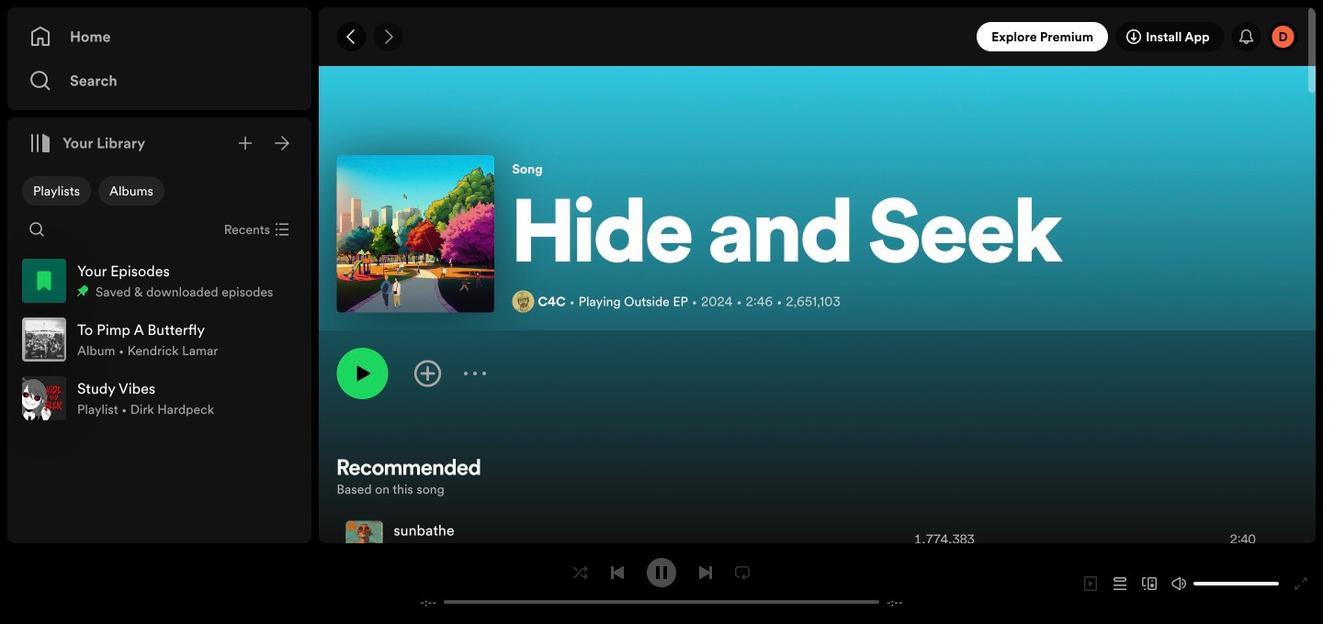 Task type: vqa. For each thing, say whether or not it's contained in the screenshot.
Player controls element
yes



Task type: describe. For each thing, give the bounding box(es) containing it.
player controls element
[[400, 558, 923, 610]]

go forward image
[[381, 29, 395, 44]]

volume high image
[[1171, 577, 1186, 592]]

what's new image
[[1239, 29, 1254, 44]]

pause image
[[654, 566, 669, 580]]

1 group from the top
[[15, 252, 304, 311]]

previous image
[[610, 566, 625, 580]]

hide and seek image
[[337, 155, 494, 313]]

Disable repeat checkbox
[[728, 558, 757, 588]]

2 group from the top
[[15, 311, 304, 369]]

enable shuffle image
[[573, 566, 588, 580]]

main element
[[7, 7, 311, 544]]

top bar and user menu element
[[319, 7, 1316, 66]]



Task type: locate. For each thing, give the bounding box(es) containing it.
search in your library image
[[29, 222, 44, 237]]

none search field inside main element
[[22, 215, 51, 244]]

next image
[[698, 566, 713, 580]]

Recents, List view field
[[209, 215, 300, 244]]

None search field
[[22, 215, 51, 244]]

None checkbox
[[22, 176, 91, 206], [98, 176, 164, 206], [22, 176, 91, 206], [98, 176, 164, 206]]

go back image
[[344, 29, 359, 44]]

cell
[[346, 515, 867, 565]]

disable repeat image
[[735, 566, 750, 580]]

3 group from the top
[[15, 369, 304, 428]]

group
[[15, 252, 304, 311], [15, 311, 304, 369], [15, 369, 304, 428]]

c4c image
[[512, 291, 534, 313]]



